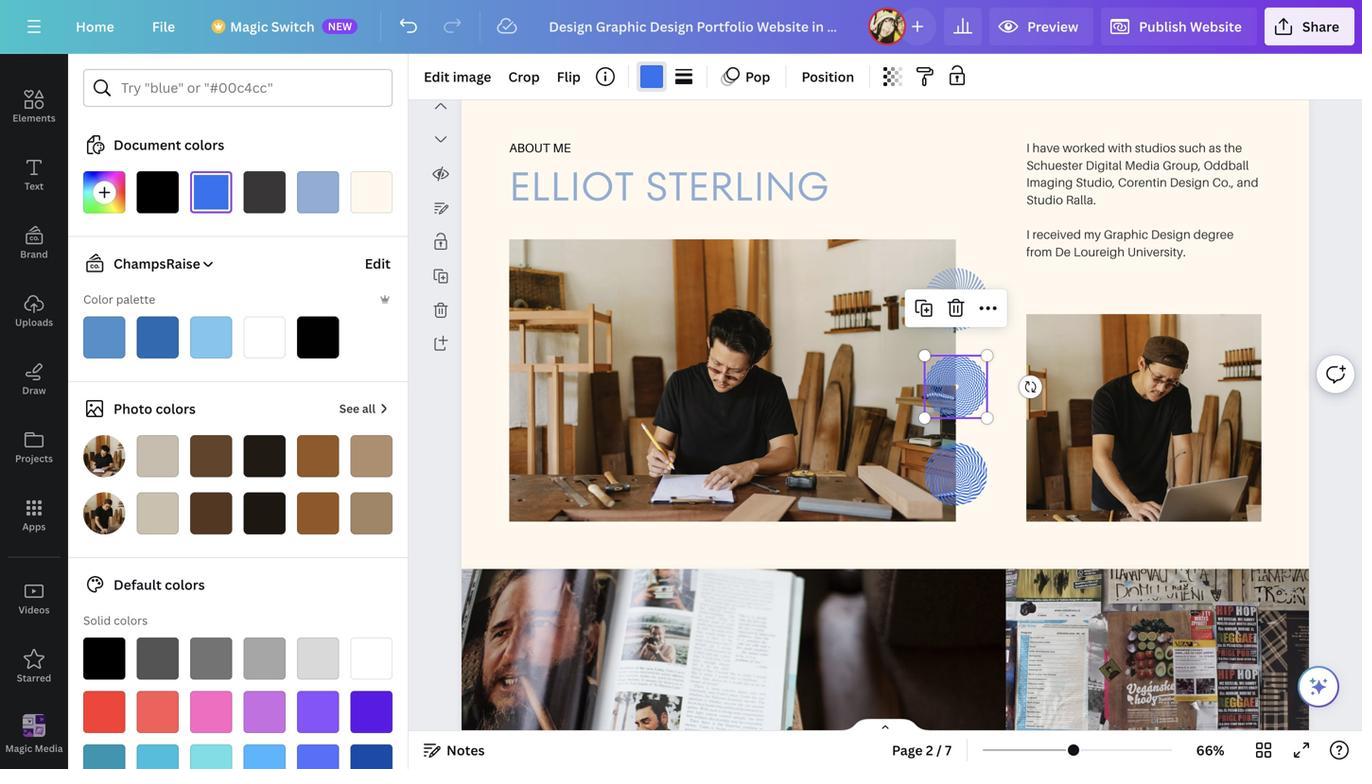 Task type: describe. For each thing, give the bounding box(es) containing it.
my
[[1084, 227, 1101, 242]]

gray #a6a6a6 image
[[244, 638, 286, 680]]

#ffffff image
[[244, 316, 286, 359]]

elliot sterling
[[509, 158, 829, 214]]

de
[[1055, 244, 1071, 259]]

2
[[926, 741, 933, 759]]

photo colors
[[114, 400, 196, 418]]

#b28e6d image
[[350, 435, 393, 477]]

#393636 image
[[244, 171, 286, 213]]

edit for edit
[[365, 254, 391, 272]]

i have worked with studios such as the schuester digital media group, oddball imaging studio, corentin design co., and studio ralla.
[[1026, 140, 1259, 207]]

bright red #ff3131 image
[[83, 691, 125, 733]]

home link
[[61, 8, 129, 45]]

design button
[[0, 5, 68, 73]]

publish website button
[[1101, 8, 1257, 45]]

#c7bcad image
[[137, 435, 179, 477]]

i for received
[[1026, 227, 1030, 242]]

champsraise button
[[76, 252, 215, 275]]

worked
[[1063, 140, 1105, 155]]

from
[[1026, 244, 1052, 259]]

starred button
[[0, 633, 68, 701]]

66%
[[1196, 741, 1225, 759]]

#b28e6d image
[[350, 435, 393, 477]]

palette
[[116, 291, 155, 307]]

image
[[453, 68, 491, 86]]

the
[[1224, 140, 1242, 155]]

uploads
[[15, 316, 53, 329]]

file
[[152, 18, 175, 35]]

#166bb5 image
[[137, 316, 179, 359]]

text button
[[0, 141, 68, 209]]

received
[[1033, 227, 1081, 242]]

notes button
[[416, 735, 492, 765]]

have
[[1033, 140, 1060, 155]]

digital
[[1086, 157, 1122, 172]]

preview
[[1027, 18, 1079, 35]]

position
[[802, 68, 854, 86]]

#010101 image
[[297, 316, 339, 359]]

black #000000 image
[[83, 638, 125, 680]]

magic for magic media
[[5, 742, 32, 755]]

website
[[1190, 18, 1242, 35]]

studio,
[[1076, 175, 1115, 190]]

preview button
[[990, 8, 1094, 45]]

switch
[[271, 18, 315, 35]]

with
[[1108, 140, 1132, 155]]

imaging
[[1026, 175, 1073, 190]]

uploads button
[[0, 277, 68, 345]]

brand
[[20, 248, 48, 261]]

i received my graphic design degree from de loureigh university.
[[1026, 227, 1234, 259]]

photo
[[114, 400, 152, 418]]

edit image
[[424, 68, 491, 86]]

text
[[24, 180, 44, 193]]

file button
[[137, 8, 190, 45]]

starred
[[17, 672, 51, 684]]

oddball
[[1204, 157, 1249, 172]]

coral red #ff5757 image
[[137, 691, 179, 733]]

media inside magic media button
[[35, 742, 63, 755]]

schuester
[[1026, 157, 1083, 172]]

see all button
[[337, 390, 393, 428]]

draw button
[[0, 345, 68, 413]]

#2273f3 image
[[640, 65, 663, 88]]

champsraise
[[114, 254, 200, 272]]

see
[[339, 401, 360, 416]]

crop button
[[501, 61, 547, 92]]

corentin
[[1118, 175, 1167, 190]]

page
[[892, 741, 923, 759]]

brand button
[[0, 209, 68, 277]]

magic switch
[[230, 18, 315, 35]]

apps button
[[0, 482, 68, 550]]

design inside i have worked with studios such as the schuester digital media group, oddball imaging studio, corentin design co., and studio ralla.
[[1170, 175, 1210, 190]]

degree
[[1194, 227, 1234, 242]]

Design title text field
[[534, 8, 861, 45]]

me
[[553, 140, 571, 155]]

co.,
[[1212, 175, 1234, 190]]

#211913 image
[[244, 435, 286, 477]]

projects button
[[0, 413, 68, 482]]

document
[[114, 136, 181, 154]]

share
[[1303, 18, 1340, 35]]

magenta #cb6ce6 image
[[244, 691, 286, 733]]

#75c6ef image
[[190, 316, 232, 359]]

home
[[76, 18, 114, 35]]

#654227 image
[[190, 435, 232, 477]]

#211913 image
[[244, 435, 286, 477]]

notes
[[447, 741, 485, 759]]

pop button
[[715, 61, 778, 92]]

colors for default colors
[[165, 576, 205, 594]]

magic media button
[[0, 701, 68, 769]]

/
[[936, 741, 942, 759]]

aqua blue #0cc0df image
[[137, 744, 179, 769]]

#8badd6 image
[[297, 171, 339, 213]]

add a new color image
[[83, 171, 125, 213]]

position button
[[794, 61, 862, 92]]

pop
[[745, 68, 770, 86]]



Task type: vqa. For each thing, say whether or not it's contained in the screenshot.
rightmost Edit
yes



Task type: locate. For each thing, give the bounding box(es) containing it.
1 vertical spatial i
[[1026, 227, 1030, 242]]

#1e1611 image
[[244, 492, 286, 534], [244, 492, 286, 534]]

light gray #d9d9d9 image
[[297, 638, 339, 680], [297, 638, 339, 680]]

canva assistant image
[[1307, 675, 1330, 698]]

royal blue #5271ff image
[[297, 744, 339, 769]]

#8badd6 image
[[297, 171, 339, 213]]

solid colors
[[83, 613, 148, 628]]

0 vertical spatial edit
[[424, 68, 450, 86]]

colors for solid colors
[[114, 613, 148, 628]]

#c7bcad image
[[137, 435, 179, 477]]

edit button
[[363, 245, 393, 282]]

dark gray #545454 image
[[137, 638, 179, 680]]

studios
[[1135, 140, 1176, 155]]

cobalt blue #004aad image
[[350, 744, 393, 769], [350, 744, 393, 769]]

such
[[1179, 140, 1206, 155]]

i inside i received my graphic design degree from de loureigh university.
[[1026, 227, 1030, 242]]

about me
[[509, 140, 571, 155]]

#393636 image
[[244, 171, 286, 213]]

66% button
[[1180, 735, 1241, 765]]

ralla.
[[1066, 192, 1096, 207]]

colors for photo colors
[[156, 400, 196, 418]]

1 i from the top
[[1026, 140, 1030, 155]]

as
[[1209, 140, 1221, 155]]

0 vertical spatial i
[[1026, 140, 1030, 155]]

dark turquoise #0097b2 image
[[83, 744, 125, 769], [83, 744, 125, 769]]

1 horizontal spatial magic
[[230, 18, 268, 35]]

edit inside button
[[365, 254, 391, 272]]

i left have
[[1026, 140, 1030, 155]]

pink #ff66c4 image
[[190, 691, 232, 733], [190, 691, 232, 733]]

media up "corentin"
[[1125, 157, 1160, 172]]

#654227 image
[[190, 435, 232, 477]]

#945721 image
[[297, 435, 339, 477], [297, 435, 339, 477]]

add a new color image
[[83, 171, 125, 213]]

colors
[[184, 136, 224, 154], [156, 400, 196, 418], [165, 576, 205, 594], [114, 613, 148, 628]]

magic inside 'main' menu bar
[[230, 18, 268, 35]]

coral red #ff5757 image
[[137, 691, 179, 733]]

1 vertical spatial design
[[1170, 175, 1210, 190]]

design up university.
[[1151, 227, 1191, 242]]

i for have
[[1026, 140, 1030, 155]]

2 vertical spatial design
[[1151, 227, 1191, 242]]

publish
[[1139, 18, 1187, 35]]

Try "blue" or "#00c4cc" search field
[[121, 70, 380, 106]]

aqua blue #0cc0df image
[[137, 744, 179, 769]]

default
[[114, 576, 162, 594]]

crop
[[508, 68, 540, 86]]

#fff8ed image
[[350, 171, 393, 213], [350, 171, 393, 213]]

0 horizontal spatial edit
[[365, 254, 391, 272]]

media down 'starred'
[[35, 742, 63, 755]]

elements
[[13, 112, 56, 124]]

black #000000 image
[[83, 638, 125, 680]]

flip
[[557, 68, 581, 86]]

0 horizontal spatial media
[[35, 742, 63, 755]]

colors right document in the left of the page
[[184, 136, 224, 154]]

magic left switch
[[230, 18, 268, 35]]

purple #8c52ff image
[[297, 691, 339, 733], [297, 691, 339, 733]]

elements button
[[0, 73, 68, 141]]

0 vertical spatial media
[[1125, 157, 1160, 172]]

violet #5e17eb image
[[350, 691, 393, 733], [350, 691, 393, 733]]

solid
[[83, 613, 111, 628]]

1 horizontal spatial edit
[[424, 68, 450, 86]]

i
[[1026, 140, 1030, 155], [1026, 227, 1030, 242]]

#4890cd image
[[83, 316, 125, 359], [83, 316, 125, 359]]

0 vertical spatial design
[[18, 44, 50, 56]]

1 horizontal spatial media
[[1125, 157, 1160, 172]]

0 horizontal spatial magic
[[5, 742, 32, 755]]

design inside i received my graphic design degree from de loureigh university.
[[1151, 227, 1191, 242]]

document colors
[[114, 136, 224, 154]]

turquoise blue #5ce1e6 image
[[190, 744, 232, 769], [190, 744, 232, 769]]

#166bb5 image
[[137, 316, 179, 359]]

#2273f3 image
[[640, 65, 663, 88], [190, 171, 232, 213], [190, 171, 232, 213]]

dark gray #545454 image
[[137, 638, 179, 680]]

design up elements button
[[18, 44, 50, 56]]

#75c6ef image
[[190, 316, 232, 359]]

design inside "button"
[[18, 44, 50, 56]]

light blue #38b6ff image
[[244, 744, 286, 769], [244, 744, 286, 769]]

colors for document colors
[[184, 136, 224, 154]]

group,
[[1163, 157, 1201, 172]]

#010101 image
[[297, 316, 339, 359]]

2 i from the top
[[1026, 227, 1030, 242]]

new
[[328, 19, 352, 33]]

magic down 'starred'
[[5, 742, 32, 755]]

elliot
[[509, 158, 634, 214]]

and
[[1237, 175, 1259, 190]]

videos
[[18, 604, 50, 616]]

royal blue #5271ff image
[[297, 744, 339, 769]]

design down group,
[[1170, 175, 1210, 190]]

page 2 / 7
[[892, 741, 952, 759]]

magenta #cb6ce6 image
[[244, 691, 286, 733]]

design
[[18, 44, 50, 56], [1170, 175, 1210, 190], [1151, 227, 1191, 242]]

#a58463 image
[[350, 492, 393, 534], [350, 492, 393, 534]]

about
[[509, 140, 550, 155]]

projects
[[15, 452, 53, 465]]

gray #737373 image
[[190, 638, 232, 680], [190, 638, 232, 680]]

graphic
[[1104, 227, 1148, 242]]

default colors
[[114, 576, 205, 594]]

colors right default on the left
[[165, 576, 205, 594]]

studio
[[1026, 192, 1063, 207]]

show pages image
[[840, 718, 931, 733]]

university.
[[1128, 244, 1186, 259]]

edit inside dropdown button
[[424, 68, 450, 86]]

#ffffff image
[[244, 316, 286, 359]]

1 vertical spatial magic
[[5, 742, 32, 755]]

loureigh
[[1074, 244, 1125, 259]]

magic media
[[5, 742, 63, 755]]

colors right photo
[[156, 400, 196, 418]]

magic for magic switch
[[230, 18, 268, 35]]

#cbbfac image
[[137, 492, 179, 534], [137, 492, 179, 534]]

0 vertical spatial magic
[[230, 18, 268, 35]]

main menu bar
[[0, 0, 1362, 54]]

media inside i have worked with studios such as the schuester digital media group, oddball imaging studio, corentin design co., and studio ralla.
[[1125, 157, 1160, 172]]

color
[[83, 291, 113, 307]]

color palette
[[83, 291, 155, 307]]

videos button
[[0, 565, 68, 633]]

all
[[362, 401, 376, 416]]

colors right solid
[[114, 613, 148, 628]]

bright red #ff3131 image
[[83, 691, 125, 733]]

sterling
[[646, 158, 829, 214]]

#000000 image
[[137, 171, 179, 213], [137, 171, 179, 213]]

magic
[[230, 18, 268, 35], [5, 742, 32, 755]]

i up from
[[1026, 227, 1030, 242]]

edit for edit image
[[424, 68, 450, 86]]

publish website
[[1139, 18, 1242, 35]]

side panel tab list
[[0, 5, 68, 769]]

#573620 image
[[190, 492, 232, 534], [190, 492, 232, 534]]

1 vertical spatial media
[[35, 742, 63, 755]]

page 2 / 7 button
[[884, 735, 959, 765]]

apps
[[22, 520, 46, 533]]

edit image button
[[416, 61, 499, 92]]

white #ffffff image
[[350, 638, 393, 680], [350, 638, 393, 680]]

gray #a6a6a6 image
[[244, 638, 286, 680]]

1 vertical spatial edit
[[365, 254, 391, 272]]

see all
[[339, 401, 376, 416]]

7
[[945, 741, 952, 759]]

share button
[[1265, 8, 1355, 45]]

i inside i have worked with studios such as the schuester digital media group, oddball imaging studio, corentin design co., and studio ralla.
[[1026, 140, 1030, 155]]

#96561f image
[[297, 492, 339, 534]]

magic inside button
[[5, 742, 32, 755]]

flip button
[[549, 61, 588, 92]]

#96561f image
[[297, 492, 339, 534]]

draw
[[22, 384, 46, 397]]



